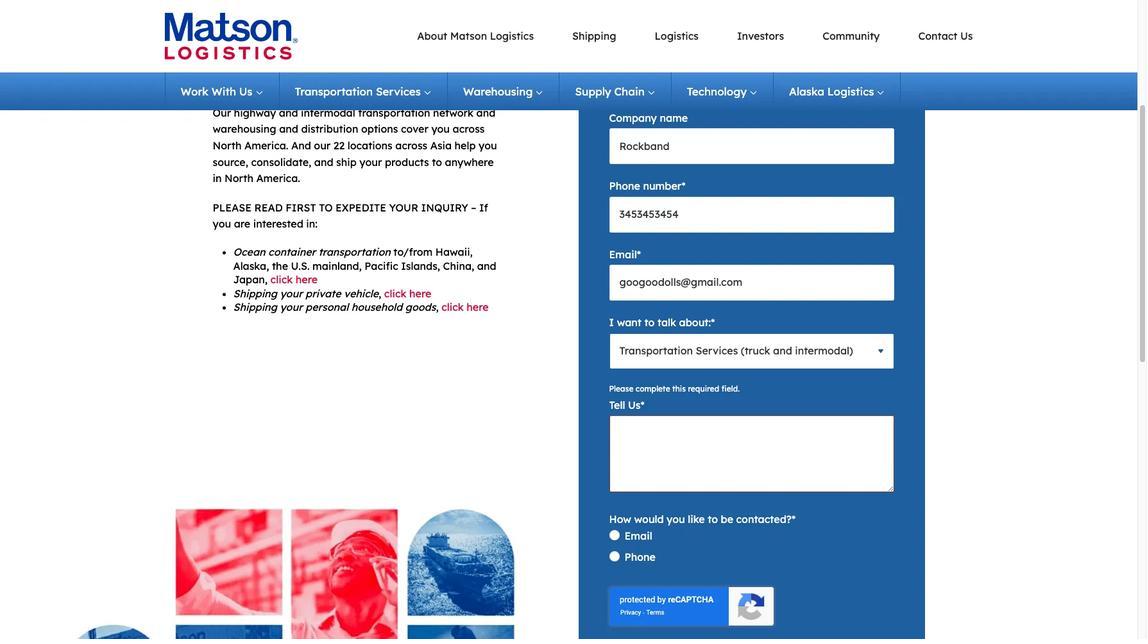 Task type: locate. For each thing, give the bounding box(es) containing it.
your for private
[[280, 287, 303, 300]]

phone inside radio
[[625, 551, 656, 564]]

here right goods
[[467, 301, 489, 314]]

click here up goods
[[384, 287, 431, 300]]

1 horizontal spatial to
[[644, 316, 655, 329]]

0 horizontal spatial click
[[270, 273, 293, 286]]

here for household
[[467, 301, 489, 314]]

2 vertical spatial here
[[467, 301, 489, 314]]

about:
[[679, 316, 711, 329]]

0 vertical spatial north
[[213, 139, 242, 152]]

1 vertical spatial contact
[[416, 56, 476, 76]]

Company name text field
[[609, 129, 894, 164]]

investors
[[737, 29, 784, 42]]

here
[[296, 273, 318, 286], [409, 287, 431, 300], [467, 301, 489, 314]]

america. up consolidate,
[[244, 139, 288, 152]]

0 vertical spatial phone
[[609, 180, 640, 193]]

and
[[279, 106, 298, 119], [476, 106, 496, 119], [279, 123, 298, 136], [314, 156, 333, 168], [477, 260, 496, 272]]

0 horizontal spatial click here link
[[270, 273, 318, 286]]

pacific
[[365, 260, 398, 272]]

2 vertical spatial to
[[708, 513, 718, 526]]

your inquiry –
[[389, 201, 476, 214]]

click here link right goods
[[442, 301, 489, 314]]

0 vertical spatial click here link
[[270, 273, 318, 286]]

0 horizontal spatial click here
[[270, 273, 318, 286]]

ship
[[336, 156, 357, 168]]

click here link down u.s.
[[270, 273, 318, 286]]

japan,
[[233, 273, 268, 286]]

your down u.s.
[[280, 287, 303, 300]]

across
[[453, 123, 485, 136], [395, 139, 427, 152]]

to
[[432, 156, 442, 168], [644, 316, 655, 329], [708, 513, 718, 526]]

goods
[[405, 301, 436, 314]]

click right goods
[[442, 301, 464, 314]]

logistics link
[[655, 29, 699, 42]]

email
[[609, 248, 637, 261], [625, 530, 652, 543]]

2 vertical spatial click here link
[[442, 301, 489, 314]]

0 vertical spatial here
[[296, 273, 318, 286]]

None checkbox
[[609, 530, 894, 572]]

help
[[455, 139, 476, 152]]

about matson logistics
[[417, 29, 534, 42]]

click here down u.s.
[[270, 273, 318, 286]]

us
[[960, 29, 973, 42], [213, 77, 232, 96], [239, 85, 252, 98], [628, 399, 641, 412]]

and right the highway
[[279, 106, 298, 119]]

1 vertical spatial north
[[225, 172, 253, 185]]

talk
[[658, 316, 676, 329]]

2 vertical spatial shipping
[[233, 301, 277, 314]]

1 vertical spatial menu
[[165, 72, 901, 110]]

logistics up the "first name"
[[655, 29, 699, 42]]

0 horizontal spatial contact
[[416, 56, 476, 76]]

0 vertical spatial name
[[634, 43, 662, 56]]

contact us link
[[918, 29, 973, 42]]

transportation services link
[[279, 72, 448, 110]]

None text field
[[609, 60, 744, 96], [609, 416, 894, 493], [609, 60, 744, 96], [609, 416, 894, 493]]

logistics right alaska
[[827, 85, 874, 98]]

0 vertical spatial ,
[[379, 287, 381, 300]]

you
[[431, 123, 450, 136], [479, 139, 497, 152], [213, 218, 231, 231], [667, 513, 685, 526]]

across down cover
[[395, 139, 427, 152]]

if
[[479, 201, 488, 214]]

want
[[617, 316, 642, 329]]

2 horizontal spatial click here link
[[442, 301, 489, 314]]

u.s.
[[291, 260, 310, 272]]

your
[[359, 156, 382, 168], [280, 287, 303, 300], [280, 301, 303, 314]]

phone left number
[[609, 180, 640, 193]]

0 vertical spatial contact
[[918, 29, 958, 42]]

click down the
[[270, 273, 293, 286]]

1 vertical spatial here
[[409, 287, 431, 300]]

1 vertical spatial shipping
[[233, 287, 277, 300]]

here up shipping your private vehicle ,
[[296, 273, 318, 286]]

personal
[[305, 301, 348, 314]]

you down please
[[213, 218, 231, 231]]

request a quote, rate, or contact us today!
[[213, 56, 476, 96]]

logistics inside alaska logistics link
[[827, 85, 874, 98]]

1 horizontal spatial click here link
[[384, 287, 431, 300]]

2 vertical spatial click
[[442, 301, 464, 314]]

warehousing
[[463, 85, 533, 98]]

None email field
[[609, 265, 894, 301]]

2 vertical spatial your
[[280, 301, 303, 314]]

2 horizontal spatial click here
[[442, 301, 489, 314]]

0 horizontal spatial to
[[432, 156, 442, 168]]

company name
[[609, 112, 688, 124]]

supply chain link
[[560, 72, 672, 110]]

None text field
[[759, 60, 894, 96]]

1 horizontal spatial across
[[453, 123, 485, 136]]

menu
[[325, 28, 973, 44], [165, 72, 901, 110]]

1 horizontal spatial click
[[384, 287, 406, 300]]

please read first to expedite your inquiry – if you are interested in:
[[213, 201, 488, 231]]

across up help
[[453, 123, 485, 136]]

transportation up mainland,
[[319, 246, 391, 259]]

your inside our highway and intermodal transportation network and warehousing and distribution options cover you across north america. and our 22 locations across asia help you source, consolidate, and ship your products to anywhere in north america.
[[359, 156, 382, 168]]

us inside request a quote, rate, or contact us today!
[[213, 77, 232, 96]]

1 vertical spatial email
[[625, 530, 652, 543]]

0 vertical spatial click
[[270, 273, 293, 286]]

1 vertical spatial your
[[280, 287, 303, 300]]

i
[[609, 316, 614, 329]]

name right the first
[[634, 43, 662, 56]]

north
[[213, 139, 242, 152], [225, 172, 253, 185]]

0 vertical spatial email
[[609, 248, 637, 261]]

transportation
[[358, 106, 430, 119], [319, 246, 391, 259]]

options
[[361, 123, 398, 136]]

alaska,
[[233, 260, 269, 272]]

click up household
[[384, 287, 406, 300]]

north down source,
[[225, 172, 253, 185]]

1 horizontal spatial contact
[[918, 29, 958, 42]]

you right help
[[479, 139, 497, 152]]

1 vertical spatial name
[[660, 112, 688, 124]]

click for personal
[[442, 301, 464, 314]]

our highway and intermodal transportation network and warehousing and distribution options cover you across north america. and our 22 locations across asia help you source, consolidate, and ship your products to anywhere in north america.
[[213, 106, 497, 185]]

1 vertical spatial click here link
[[384, 287, 431, 300]]

click here link
[[270, 273, 318, 286], [384, 287, 431, 300], [442, 301, 489, 314]]

to/from hawaii, alaska, the u.s. mainland, pacific islands, china, and japan,
[[233, 246, 496, 286]]

to left be
[[708, 513, 718, 526]]

first
[[286, 201, 316, 214]]

1 vertical spatial click
[[384, 287, 406, 300]]

0 vertical spatial to
[[432, 156, 442, 168]]

tell
[[609, 399, 625, 412]]

2 horizontal spatial logistics
[[827, 85, 874, 98]]

1 vertical spatial click here
[[384, 287, 431, 300]]

2 horizontal spatial click
[[442, 301, 464, 314]]

here up goods
[[409, 287, 431, 300]]

source,
[[213, 156, 248, 168]]

vehicle
[[344, 287, 379, 300]]

transportation services
[[295, 85, 421, 98]]

0 vertical spatial your
[[359, 156, 382, 168]]

1 vertical spatial ,
[[436, 301, 439, 314]]

to/from
[[394, 246, 433, 259]]

company
[[609, 112, 657, 124]]

america. down consolidate,
[[256, 172, 300, 185]]

menu containing about matson logistics
[[325, 28, 973, 44]]

i want to talk about: *
[[609, 316, 715, 329]]

0 vertical spatial america.
[[244, 139, 288, 152]]

complete
[[636, 384, 670, 394]]

to left talk
[[644, 316, 655, 329]]

0 horizontal spatial ,
[[379, 287, 381, 300]]

0 horizontal spatial here
[[296, 273, 318, 286]]

locations
[[348, 139, 392, 152]]

click here right goods
[[442, 301, 489, 314]]

22
[[333, 139, 345, 152]]

highway
[[234, 106, 276, 119]]

2 vertical spatial click here
[[442, 301, 489, 314]]

to down the asia
[[432, 156, 442, 168]]

2 horizontal spatial here
[[467, 301, 489, 314]]

about matson logistics link
[[417, 29, 534, 42]]

0 vertical spatial shipping
[[572, 29, 616, 42]]

1 vertical spatial across
[[395, 139, 427, 152]]

our
[[213, 106, 231, 119]]

transportation down services at the left of the page
[[358, 106, 430, 119]]

0 vertical spatial menu
[[325, 28, 973, 44]]

cover
[[401, 123, 429, 136]]

transportation inside our highway and intermodal transportation network and warehousing and distribution options cover you across north america. and our 22 locations across asia help you source, consolidate, and ship your products to anywhere in north america.
[[358, 106, 430, 119]]

ocean
[[233, 246, 265, 259]]

1 vertical spatial to
[[644, 316, 655, 329]]

and right islands, china,
[[477, 260, 496, 272]]

are
[[234, 218, 250, 231]]

1 horizontal spatial here
[[409, 287, 431, 300]]

None telephone field
[[609, 197, 894, 233]]

email inside "option"
[[625, 530, 652, 543]]

shipping for shipping your private vehicle ,
[[233, 287, 277, 300]]

your down shipping your private vehicle ,
[[280, 301, 303, 314]]

, up household
[[379, 287, 381, 300]]

logistics right the matson at the left of the page
[[490, 29, 534, 42]]

name right company at the top right
[[660, 112, 688, 124]]

this
[[672, 384, 686, 394]]

shipping for shipping
[[572, 29, 616, 42]]

click here link up goods
[[384, 287, 431, 300]]

us inside "work with us" link
[[239, 85, 252, 98]]

0 vertical spatial transportation
[[358, 106, 430, 119]]

1 horizontal spatial click here
[[384, 287, 431, 300]]

supply chain
[[575, 85, 645, 98]]

0 vertical spatial click here
[[270, 273, 318, 286]]

asia
[[430, 139, 452, 152]]

mainland,
[[312, 260, 362, 272]]

*
[[682, 180, 686, 193], [637, 248, 641, 261], [711, 316, 715, 329], [641, 399, 645, 412], [792, 513, 796, 526]]

and down warehousing
[[476, 106, 496, 119]]

email for email *
[[609, 248, 637, 261]]

0 vertical spatial across
[[453, 123, 485, 136]]

north up source,
[[213, 139, 242, 152]]

your down locations
[[359, 156, 382, 168]]

0 horizontal spatial across
[[395, 139, 427, 152]]

phone down would
[[625, 551, 656, 564]]

,
[[379, 287, 381, 300], [436, 301, 439, 314]]

, down islands, china,
[[436, 301, 439, 314]]

1 vertical spatial phone
[[625, 551, 656, 564]]



Task type: describe. For each thing, give the bounding box(es) containing it.
technology
[[687, 85, 747, 98]]

would
[[634, 513, 664, 526]]

anywhere
[[445, 156, 494, 168]]

quote,
[[294, 56, 345, 76]]

in:
[[306, 218, 318, 231]]

0 horizontal spatial logistics
[[490, 29, 534, 42]]

shipping for shipping your personal household goods ,
[[233, 301, 277, 314]]

and up and
[[279, 123, 298, 136]]

warehousing link
[[448, 72, 560, 110]]

email for email
[[625, 530, 652, 543]]

alaska logistics
[[789, 85, 874, 98]]

work
[[181, 85, 208, 98]]

contacted?
[[736, 513, 792, 526]]

with
[[212, 85, 236, 98]]

like
[[688, 513, 705, 526]]

about
[[417, 29, 447, 42]]

our
[[314, 139, 331, 152]]

to
[[319, 201, 333, 214]]

supply
[[575, 85, 611, 98]]

expedite
[[335, 201, 386, 214]]

and
[[291, 139, 311, 152]]

islands, china,
[[401, 260, 474, 272]]

ocean container transportation
[[233, 246, 391, 259]]

private
[[305, 287, 341, 300]]

click for private
[[384, 287, 406, 300]]

you up the asia
[[431, 123, 450, 136]]

rate,
[[350, 56, 390, 76]]

matson
[[450, 29, 487, 42]]

investors link
[[737, 29, 784, 42]]

warehousing
[[213, 123, 276, 136]]

none checkbox containing email
[[609, 530, 894, 572]]

to inside our highway and intermodal transportation network and warehousing and distribution options cover you across north america. and our 22 locations across asia help you source, consolidate, and ship your products to anywhere in north america.
[[432, 156, 442, 168]]

products
[[385, 156, 429, 168]]

intermodal
[[301, 106, 355, 119]]

transportation
[[295, 85, 373, 98]]

services
[[376, 85, 421, 98]]

phone number *
[[609, 180, 686, 193]]

you left like
[[667, 513, 685, 526]]

Phone radio
[[609, 551, 894, 572]]

here for vehicle
[[409, 287, 431, 300]]

network
[[433, 106, 474, 119]]

click here link for vehicle
[[384, 287, 431, 300]]

you inside please read first to expedite your inquiry – if you are interested in:
[[213, 218, 231, 231]]

how
[[609, 513, 631, 526]]

contact us
[[918, 29, 973, 42]]

contact inside request a quote, rate, or contact us today!
[[416, 56, 476, 76]]

name for company name
[[660, 112, 688, 124]]

read
[[254, 201, 283, 214]]

email *
[[609, 248, 641, 261]]

request
[[213, 56, 274, 76]]

how would you like to be contacted? *
[[609, 513, 796, 526]]

and down our
[[314, 156, 333, 168]]

Email radio
[[609, 530, 894, 551]]

click here for vehicle
[[384, 287, 431, 300]]

1 horizontal spatial ,
[[436, 301, 439, 314]]

consolidate,
[[251, 156, 311, 168]]

number
[[643, 180, 682, 193]]

menu containing work with us
[[165, 72, 901, 110]]

today!
[[237, 77, 288, 96]]

click here link for household
[[442, 301, 489, 314]]

the
[[272, 260, 288, 272]]

1 horizontal spatial logistics
[[655, 29, 699, 42]]

phone for phone
[[625, 551, 656, 564]]

in
[[213, 172, 222, 185]]

required
[[688, 384, 719, 394]]

alaska
[[789, 85, 824, 98]]

interested
[[253, 218, 303, 231]]

your for personal
[[280, 301, 303, 314]]

please
[[609, 384, 633, 394]]

container
[[268, 246, 316, 259]]

be
[[721, 513, 733, 526]]

chain
[[614, 85, 645, 98]]

and inside "to/from hawaii, alaska, the u.s. mainland, pacific islands, china, and japan,"
[[477, 260, 496, 272]]

community
[[823, 29, 880, 42]]

2 horizontal spatial to
[[708, 513, 718, 526]]

or
[[394, 56, 411, 76]]

household
[[351, 301, 402, 314]]

shipping your personal household goods ,
[[233, 301, 439, 314]]

hawaii,
[[436, 246, 473, 259]]

1 vertical spatial transportation
[[319, 246, 391, 259]]

please complete this required field.
[[609, 384, 740, 394]]

phone for phone number *
[[609, 180, 640, 193]]

name for first name
[[634, 43, 662, 56]]

community link
[[823, 29, 880, 42]]

shipping your private vehicle ,
[[233, 287, 381, 300]]

shipping link
[[572, 29, 616, 42]]

click here for household
[[442, 301, 489, 314]]

1 vertical spatial america.
[[256, 172, 300, 185]]

first name
[[609, 43, 662, 56]]

technology link
[[672, 72, 774, 110]]

work with us
[[181, 85, 252, 98]]

tell us *
[[609, 399, 645, 412]]

work with us link
[[165, 72, 279, 110]]

distribution
[[301, 123, 358, 136]]

field.
[[721, 384, 740, 394]]



